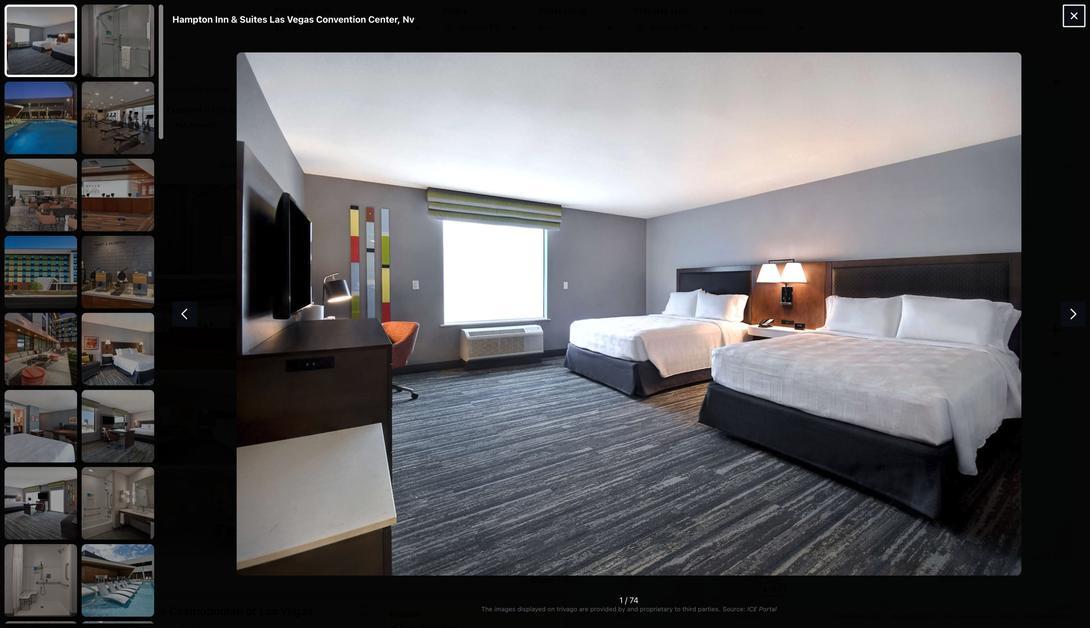 Task type: locate. For each thing, give the bounding box(es) containing it.
by left and on the right bottom of page
[[618, 606, 626, 613]]

city down location
[[731, 23, 745, 32]]

$229
[[784, 311, 805, 321], [750, 362, 771, 372], [746, 401, 767, 410], [713, 430, 733, 439]]

1 horizontal spatial to
[[180, 84, 187, 94]]

map
[[891, 613, 902, 620]]

property
[[506, 64, 533, 72]]

suites inside hampton inn & suites las vegas convention center, nv hotel 9.2 - excellent (1453 reviews)
[[878, 157, 903, 166]]

includes: pet-friendly
[[146, 121, 217, 129]]

view deal button for $171
[[883, 217, 936, 232]]

$171 down breakfast
[[390, 78, 414, 91]]

0 vertical spatial &
[[231, 14, 238, 25]]

1 horizontal spatial view deal
[[888, 221, 922, 229]]

applied down property type
[[651, 22, 679, 32]]

hotel
[[146, 66, 166, 76], [818, 170, 835, 178]]

map
[[1045, 613, 1056, 620]]

1 vertical spatial center,
[[384, 46, 423, 59]]

0 vertical spatial -
[[287, 23, 291, 32]]

hampton inn image
[[390, 119, 437, 135], [759, 241, 783, 249]]

1 horizontal spatial hotel
[[818, 170, 835, 178]]

$342 up hampton inn button
[[854, 225, 873, 233]]

1 applied filters from the left
[[459, 22, 512, 32]]

0 horizontal spatial expect
[[444, 131, 466, 139]]

on
[[548, 606, 555, 613]]

0 horizontal spatial (1453
[[204, 105, 225, 114]]

$360
[[824, 325, 845, 334]]

1 horizontal spatial filters
[[489, 22, 512, 32]]

hampton inn & suites las vegas convention center, nv
[[172, 14, 415, 25], [146, 46, 440, 59]]

$171 down hampton inn button
[[832, 260, 852, 271]]

1 horizontal spatial (1453
[[871, 183, 890, 191]]

$209 button
[[715, 435, 744, 448]]

the left cosmopolitan
[[146, 604, 167, 618]]

9.2 up $171 2 nights for $342
[[818, 183, 829, 191]]

1 horizontal spatial applied filters
[[651, 22, 703, 32]]

by right sort
[[28, 2, 37, 12]]

0 horizontal spatial ad
[[14, 43, 23, 51]]

1 vertical spatial reviews)
[[892, 183, 919, 191]]

0 horizontal spatial nights
[[396, 95, 415, 103]]

nights down breakfast
[[396, 95, 415, 103]]

$342 down breakfast included
[[428, 95, 446, 103]]

1 horizontal spatial by
[[618, 606, 626, 613]]

hampton inn & suites las vegas convention center, nv, (las vegas, usa) image
[[9, 41, 139, 151]]

1 vertical spatial city
[[189, 84, 204, 94]]

1 for 1 / 74 the images displayed on trivago are provided by and proprietary to third parties. source: ice portal
[[620, 596, 623, 605]]

overview button
[[213, 152, 259, 179]]

1 horizontal spatial /
[[625, 596, 628, 605]]

$495 $184
[[743, 329, 843, 349]]

0 horizontal spatial view
[[489, 88, 511, 99]]

hotel right hampton inn & suites las vegas convention center, nv image
[[818, 170, 835, 178]]

$190 button
[[840, 535, 868, 547]]

view down the
[[489, 88, 511, 99]]

1 horizontal spatial applied
[[651, 22, 679, 32]]

/
[[121, 136, 123, 144], [625, 596, 628, 605]]

0 vertical spatial for
[[417, 95, 426, 103]]

©2024
[[917, 613, 934, 620]]

1 vertical spatial view deal
[[888, 221, 922, 229]]

hotel up '1.7'
[[146, 66, 166, 76]]

1 horizontal spatial nights
[[822, 225, 842, 233]]

0 horizontal spatial view deal
[[489, 88, 532, 99]]

0 vertical spatial deal
[[513, 88, 532, 99]]

1 vertical spatial -
[[161, 105, 165, 114]]

- right $0
[[287, 23, 291, 32]]

- up $171 2 nights for $342
[[831, 183, 834, 191]]

1 vertical spatial nights
[[822, 225, 842, 233]]

2 applied filters from the left
[[651, 22, 703, 32]]

hotel button right hampton inn & suites las vegas convention center, nv image
[[818, 170, 835, 178]]

1 horizontal spatial hotel button
[[818, 170, 835, 178]]

applied filters down sites on the top
[[459, 22, 512, 32]]

2 inside $171 2 nights for $342
[[816, 225, 820, 233]]

for
[[417, 95, 426, 103], [844, 225, 852, 233]]

1 vertical spatial &
[[217, 46, 225, 59]]

$210
[[723, 371, 743, 380]]

- for $0
[[287, 23, 291, 32]]

0 horizontal spatial excellent
[[167, 105, 202, 114]]

1 horizontal spatial nv
[[425, 46, 440, 59]]

applied for property type
[[651, 22, 679, 32]]

vegas
[[287, 14, 314, 25], [285, 46, 318, 59], [920, 157, 944, 166], [280, 604, 313, 618]]

view deal button down hampton inn & suites las vegas convention center, nv hotel 9.2 - excellent (1453 reviews)
[[883, 217, 936, 232]]

- up includes:
[[161, 105, 165, 114]]

excellent inside hampton inn & suites las vegas convention center, nv hotel 9.2 - excellent (1453 reviews)
[[836, 183, 867, 191]]

of
[[246, 604, 257, 618]]

1 vertical spatial nv
[[425, 46, 440, 59]]

0 vertical spatial view deal button
[[476, 84, 555, 104]]

ice
[[747, 606, 757, 613]]

photos
[[288, 160, 315, 169]]

$2,050 button
[[746, 362, 782, 375]]

data
[[904, 613, 915, 620]]

2 vertical spatial &
[[870, 157, 876, 166]]

$342 inside $171 2 nights for $342
[[854, 225, 873, 233]]

map region
[[574, 65, 1073, 619]]

$267 button
[[735, 349, 764, 361]]

expect left better.
[[444, 131, 466, 139]]

$171 inside button
[[832, 260, 852, 271]]

$171 inside $171 2 nights for $342
[[816, 210, 841, 224]]

nights inside $171 2 nights for $342
[[822, 225, 842, 233]]

deal down hampton inn & suites las vegas convention center, nv hotel 9.2 - excellent (1453 reviews)
[[907, 221, 922, 229]]

property
[[634, 6, 669, 15]]

0 horizontal spatial 74
[[125, 136, 133, 144]]

0 vertical spatial ad
[[14, 43, 23, 51]]

to
[[70, 27, 76, 35], [180, 84, 187, 94], [675, 606, 681, 613]]

1 vertical spatial for
[[844, 225, 852, 233]]

ad
[[14, 43, 23, 51], [759, 152, 768, 160]]

1 vertical spatial 74
[[630, 596, 639, 605]]

nights up hampton inn button
[[822, 225, 842, 233]]

$572 button
[[740, 319, 768, 331]]

third
[[683, 606, 696, 613]]

1 vertical spatial suites
[[228, 46, 262, 59]]

1 applied from the left
[[459, 22, 487, 32]]

$171 button
[[828, 259, 867, 272]]

2 vertical spatial to
[[675, 606, 681, 613]]

2 right $432 button
[[816, 225, 820, 233]]

1 horizontal spatial -
[[287, 23, 291, 32]]

0 vertical spatial view
[[489, 88, 511, 99]]

searched:
[[508, 3, 544, 12]]

1 inside 1 / 74 the images displayed on trivago are provided by and proprietary to third parties. source: ice portal
[[620, 596, 623, 605]]

1 vertical spatial hampton inn & suites las vegas convention center, nv
[[146, 46, 440, 59]]

displayed
[[518, 606, 546, 613]]

0 vertical spatial center
[[747, 23, 771, 32]]

$600
[[293, 23, 313, 32]]

google image
[[577, 604, 614, 619]]

view deal down hampton inn & suites las vegas convention center, nv hotel 9.2 - excellent (1453 reviews)
[[888, 221, 922, 229]]

expect left 'hilton.'
[[491, 131, 513, 139]]

0 horizontal spatial center
[[206, 84, 229, 94]]

rating
[[564, 6, 587, 15]]

0 vertical spatial center,
[[368, 14, 401, 25]]

expect
[[444, 131, 466, 139], [491, 131, 513, 139]]

/ for 1 / 74 the images displayed on trivago are provided by and proprietary to third parties. source: ice portal
[[625, 596, 628, 605]]

city up 9.2 - excellent (1453 reviews)
[[189, 84, 204, 94]]

filters down sites on the top
[[489, 22, 512, 32]]

1 vertical spatial excellent
[[836, 183, 867, 191]]

/ inside 1 / 74 the images displayed on trivago are provided by and proprietary to third parties. source: ice portal
[[625, 596, 628, 605]]

to left third on the bottom right of page
[[675, 606, 681, 613]]

1 vertical spatial (1453
[[871, 183, 890, 191]]

center down location
[[747, 23, 771, 32]]

report a map error link
[[1022, 613, 1069, 620]]

for up hampton inn button
[[844, 225, 852, 233]]

$184 button
[[819, 338, 847, 350]]

the inside button
[[146, 604, 167, 618]]

0 horizontal spatial applied filters
[[459, 22, 512, 32]]

inn inside hampton inn & suites las vegas convention center, nv hotel 9.2 - excellent (1453 reviews)
[[856, 157, 868, 166]]

hampton inn down $432 button
[[785, 241, 826, 249]]

$171 right "$432"
[[816, 210, 841, 224]]

excellent
[[167, 105, 202, 114], [836, 183, 867, 191]]

filters left sites on the top
[[443, 6, 468, 15]]

1 horizontal spatial hampton inn image
[[759, 241, 783, 249]]

excellent up $171 2 nights for $342
[[836, 183, 867, 191]]

the left images
[[481, 606, 493, 613]]

terms link
[[999, 613, 1015, 620]]

0 horizontal spatial hotel
[[146, 66, 166, 76]]

$152
[[718, 431, 738, 440]]

/ for 1 / 74
[[121, 136, 123, 144]]

$192 button
[[715, 368, 742, 381]]

hampton
[[172, 14, 213, 25], [146, 46, 196, 59], [390, 51, 426, 60], [444, 116, 473, 124], [818, 157, 854, 166], [816, 201, 847, 209], [785, 241, 815, 249]]

hampton inn image inside button
[[759, 241, 783, 249]]

$424
[[775, 309, 796, 318]]

center,
[[368, 14, 401, 25], [384, 46, 423, 59], [993, 157, 1021, 166]]

(1453
[[204, 105, 225, 114], [871, 183, 890, 191]]

2 vertical spatial center,
[[993, 157, 1021, 166]]

2 horizontal spatial to
[[675, 606, 681, 613]]

0 vertical spatial $342
[[428, 95, 446, 103]]

hampton inn up breakfast
[[390, 51, 440, 60]]

1 vertical spatial view deal button
[[883, 217, 936, 232]]

hampton inn & suites las vegas convention center, nv image
[[755, 149, 811, 236]]

8+
[[539, 23, 549, 32]]

0 horizontal spatial filters
[[443, 6, 468, 15]]

the
[[146, 604, 167, 618], [481, 606, 493, 613]]

74
[[125, 136, 133, 144], [630, 596, 639, 605]]

(1453 up $171 2 nights for $342
[[871, 183, 890, 191]]

0 vertical spatial $171
[[390, 78, 414, 91]]

1 inside button
[[941, 613, 943, 620]]

center, inside button
[[384, 46, 423, 59]]

center up 9.2 - excellent (1453 reviews)
[[206, 84, 229, 94]]

affect
[[87, 27, 106, 35]]

hotel button up '1.7'
[[146, 66, 166, 76]]

2 vertical spatial suites
[[878, 157, 903, 166]]

0 horizontal spatial nv
[[403, 14, 415, 25]]

$114 button
[[851, 76, 878, 88]]

breakfast
[[400, 64, 430, 72]]

hotel button
[[146, 66, 166, 76], [818, 170, 835, 178]]

0 vertical spatial share
[[37, 161, 60, 170]]

0 vertical spatial city
[[731, 23, 745, 32]]

2 vertical spatial -
[[831, 183, 834, 191]]

(1453 up friendly
[[204, 105, 225, 114]]

1 vertical spatial hotel
[[818, 170, 835, 178]]

2 applied from the left
[[651, 22, 679, 32]]

1 horizontal spatial reviews)
[[892, 183, 919, 191]]

1 vertical spatial hampton inn image
[[759, 241, 783, 249]]

1 vertical spatial convention
[[321, 46, 382, 59]]

0 vertical spatial nights
[[396, 95, 415, 103]]

1 horizontal spatial for
[[844, 225, 852, 233]]

9.2 inside hampton inn & suites las vegas convention center, nv hotel 9.2 - excellent (1453 reviews)
[[818, 183, 829, 191]]

prices button
[[361, 152, 395, 179]]

hampton inn image left $246
[[759, 241, 783, 249]]

location
[[730, 6, 764, 15]]

$277
[[747, 400, 767, 410]]

view right $171 2 nights for $342
[[888, 221, 905, 229]]

to left us
[[70, 27, 76, 35]]

& inside hampton inn & suites las vegas convention center, nv hotel 9.2 - excellent (1453 reviews)
[[870, 157, 876, 166]]

applied filters for property type
[[651, 22, 703, 32]]

included
[[432, 64, 460, 72]]

- inside hampton inn & suites las vegas convention center, nv hotel 9.2 - excellent (1453 reviews)
[[831, 183, 834, 191]]

1
[[448, 24, 451, 31], [116, 136, 119, 144], [620, 596, 623, 605], [941, 613, 943, 620]]

filters for property type
[[681, 22, 703, 32]]

reviews
[[325, 160, 357, 169]]

1 horizontal spatial the
[[481, 606, 493, 613]]

2 down breakfast included button in the left top of the page
[[390, 95, 394, 103]]

filters down type
[[681, 22, 703, 32]]

expect better. expect hilton.
[[444, 131, 536, 139]]

applied down booking
[[459, 22, 487, 32]]

the inside 1 / 74 the images displayed on trivago are provided by and proprietary to third parties. source: ice portal
[[481, 606, 493, 613]]

per
[[299, 6, 311, 15]]

2 vertical spatial nv
[[1023, 157, 1034, 166]]

view
[[489, 88, 511, 99], [888, 221, 905, 229]]

0 vertical spatial hotel
[[146, 66, 166, 76]]

tab list
[[67, 152, 541, 179]]

1 for 1 km
[[941, 613, 943, 620]]

1 horizontal spatial center
[[747, 23, 771, 32]]

1 horizontal spatial city
[[731, 23, 745, 32]]

2 vertical spatial $171
[[832, 260, 852, 271]]

deal down the 'property'
[[513, 88, 532, 99]]

1 horizontal spatial 2
[[816, 225, 820, 233]]

0 horizontal spatial 2
[[390, 95, 394, 103]]

1 vertical spatial view
[[888, 221, 905, 229]]

0 horizontal spatial hampton inn image
[[390, 119, 437, 135]]

view deal down pay at the property
[[489, 88, 532, 99]]

0 horizontal spatial &
[[217, 46, 225, 59]]

1 expect from the left
[[444, 131, 466, 139]]

to right miles
[[180, 84, 187, 94]]

photos button
[[283, 152, 320, 179]]

9.2 up includes:
[[146, 105, 159, 114]]

hampton inn image down 2 nights for $342
[[390, 119, 437, 135]]

excellent up the pet-
[[167, 105, 202, 114]]

reviews) inside hampton inn & suites las vegas convention center, nv hotel 9.2 - excellent (1453 reviews)
[[892, 183, 919, 191]]

$199
[[723, 369, 743, 378]]

1 horizontal spatial expect
[[491, 131, 513, 139]]

$206 button
[[773, 375, 802, 388]]

property type
[[634, 6, 688, 15]]

filters for filters
[[489, 22, 512, 32]]

hotel inside hampton inn & suites las vegas convention center, nv hotel 9.2 - excellent (1453 reviews)
[[818, 170, 835, 178]]

0 vertical spatial nv
[[403, 14, 415, 25]]

for down breakfast included button in the left top of the page
[[417, 95, 426, 103]]

convention
[[316, 14, 366, 25], [321, 46, 382, 59], [946, 157, 991, 166]]

0 vertical spatial hampton inn image
[[390, 119, 437, 135]]

convention inside hampton inn & suites las vegas convention center, nv hotel 9.2 - excellent (1453 reviews)
[[946, 157, 991, 166]]

hampton inn
[[390, 51, 440, 60], [444, 116, 485, 124], [816, 201, 860, 209], [785, 241, 826, 249]]

1 vertical spatial share button
[[18, 570, 69, 591]]

las inside the cosmopolitan of las vegas button
[[259, 604, 278, 618]]

74 inside 1 / 74 the images displayed on trivago are provided by and proprietary to third parties. source: ice portal
[[630, 596, 639, 605]]

0 vertical spatial 74
[[125, 136, 133, 144]]

0 vertical spatial by
[[28, 2, 37, 12]]

view deal button down the 'property'
[[476, 84, 555, 104]]

0 horizontal spatial 9.2
[[146, 105, 159, 114]]

filters
[[443, 6, 468, 15], [489, 22, 512, 32], [681, 22, 703, 32]]

2 horizontal spatial nv
[[1023, 157, 1034, 166]]

0 vertical spatial reviews)
[[228, 105, 258, 114]]

applied filters down type
[[651, 22, 703, 32]]

applied filters
[[459, 22, 512, 32], [651, 22, 703, 32]]

show more photos button
[[243, 533, 331, 554]]

0 vertical spatial excellent
[[167, 105, 202, 114]]

$210 button
[[719, 369, 747, 382]]

1 horizontal spatial ad
[[759, 152, 768, 160]]

$171
[[390, 78, 414, 91], [816, 210, 841, 224], [832, 260, 852, 271]]

1 for 1 / 74
[[116, 136, 119, 144]]

1 vertical spatial 9.2
[[818, 183, 829, 191]]

$163
[[719, 433, 739, 443]]

las inside hampton inn & suites las vegas convention center, nv hotel 9.2 - excellent (1453 reviews)
[[905, 157, 918, 166]]

0 vertical spatial 9.2
[[146, 105, 159, 114]]

suites
[[240, 14, 267, 25], [228, 46, 262, 59], [878, 157, 903, 166]]

0 horizontal spatial to
[[70, 27, 76, 35]]

center, inside hampton inn & suites las vegas convention center, nv hotel 9.2 - excellent (1453 reviews)
[[993, 157, 1021, 166]]

0 vertical spatial share button
[[16, 155, 67, 176]]

las inside hampton inn & suites las vegas convention center, nv button
[[264, 46, 283, 59]]



Task type: describe. For each thing, give the bounding box(es) containing it.
info
[[264, 160, 279, 169]]

to for us
[[70, 27, 76, 35]]

0 vertical spatial view deal
[[489, 88, 532, 99]]

$213 button
[[811, 304, 838, 316]]

pet-
[[175, 121, 190, 129]]

city inside button
[[189, 84, 204, 94]]

+
[[315, 23, 320, 32]]

sites
[[488, 3, 506, 12]]

hampton inn & suites las vegas convention center, nv button
[[146, 45, 440, 60]]

1 vertical spatial ad
[[759, 152, 768, 160]]

report a map error
[[1022, 613, 1069, 620]]

0 vertical spatial hampton inn & suites las vegas convention center, nv
[[172, 14, 415, 25]]

price: per night
[[274, 6, 332, 15]]

$199 button
[[719, 367, 746, 380]]

$267
[[739, 350, 760, 360]]

(1453 inside hampton inn & suites las vegas convention center, nv hotel 9.2 - excellent (1453 reviews)
[[871, 183, 890, 191]]

pay at the property button
[[462, 63, 533, 73]]

source:
[[723, 606, 746, 613]]

$495 button
[[739, 327, 769, 340]]

$152 button
[[714, 429, 742, 442]]

convention inside button
[[321, 46, 382, 59]]

$246
[[809, 244, 830, 253]]

325
[[548, 3, 563, 12]]

the cosmopolitan of las vegas button
[[146, 604, 348, 618]]

0 horizontal spatial deal
[[513, 88, 532, 99]]

price:
[[274, 6, 297, 15]]

nv inside button
[[425, 46, 440, 59]]

1 / 74
[[116, 136, 133, 144]]

1 horizontal spatial view
[[888, 221, 905, 229]]

0 vertical spatial (1453
[[204, 105, 225, 114]]

$213
[[815, 305, 834, 314]]

view deal button for 2 nights for
[[476, 84, 555, 104]]

vegas inside hampton inn & suites las vegas convention center, nv hotel 9.2 - excellent (1453 reviews)
[[920, 157, 944, 166]]

to for city
[[180, 84, 187, 94]]

1 km
[[941, 613, 954, 620]]

cosmopolitan
[[169, 604, 243, 618]]

1.7 miles to city center button
[[146, 80, 371, 98]]

ad button
[[9, 41, 27, 54]]

$190
[[844, 536, 864, 546]]

& inside button
[[217, 46, 225, 59]]

1.7 miles to city center
[[146, 84, 229, 94]]

reviews button
[[320, 152, 361, 179]]

$169 button
[[910, 486, 937, 499]]

keyboard
[[835, 613, 859, 620]]

2 expect from the left
[[491, 131, 513, 139]]

keyboard shortcuts
[[835, 613, 884, 620]]

1 for 1
[[448, 24, 451, 31]]

$274 button
[[802, 542, 830, 555]]

suites inside hampton inn & suites las vegas convention center, nv button
[[228, 46, 262, 59]]

$184
[[823, 339, 843, 349]]

$206
[[777, 377, 798, 386]]

keyboard shortcuts button
[[835, 612, 884, 620]]

$168
[[838, 261, 858, 271]]

to inside 1 / 74 the images displayed on trivago are provided by and proprietary to third parties. source: ice portal
[[675, 606, 681, 613]]

- for 9.2
[[161, 105, 165, 114]]

are
[[579, 606, 589, 613]]

miles
[[158, 84, 177, 94]]

tab list containing overview
[[67, 152, 541, 179]]

hampton inn up better.
[[444, 116, 485, 124]]

city center
[[731, 23, 771, 32]]

pay at the property
[[472, 64, 533, 72]]

$274
[[806, 544, 826, 553]]

1 / 74 the images displayed on trivago are provided by and proprietary to third parties. source: ice portal
[[481, 596, 777, 613]]

0 vertical spatial suites
[[240, 14, 267, 25]]

4
[[638, 24, 643, 31]]

nv inside hampton inn & suites las vegas convention center, nv hotel 9.2 - excellent (1453 reviews)
[[1023, 157, 1034, 166]]

friendly
[[190, 121, 217, 129]]

overview
[[218, 160, 255, 169]]

info button
[[259, 152, 283, 179]]

prices
[[366, 160, 390, 169]]

pay
[[472, 64, 483, 72]]

$0
[[275, 23, 285, 32]]

1 vertical spatial deal
[[907, 221, 922, 229]]

hampton inside hampton inn & suites las vegas convention center, nv hotel 9.2 - excellent (1453 reviews)
[[818, 157, 854, 166]]

center inside "1.7 miles to city center" button
[[206, 84, 229, 94]]

km
[[945, 613, 953, 620]]

1 vertical spatial hotel button
[[818, 170, 835, 178]]

ad inside the ad "button"
[[14, 43, 23, 51]]

0 horizontal spatial for
[[417, 95, 426, 103]]

payments
[[37, 27, 68, 35]]

$432 button
[[786, 220, 815, 232]]

report
[[1022, 613, 1039, 620]]

0 vertical spatial convention
[[316, 14, 366, 25]]

$209
[[719, 437, 740, 446]]

images
[[494, 606, 516, 613]]

trivago
[[557, 606, 577, 613]]

shortcuts
[[860, 613, 884, 620]]

hampton inn inside button
[[785, 241, 826, 249]]

portal
[[759, 606, 777, 613]]

guest rating
[[539, 6, 587, 15]]

close
[[531, 576, 553, 585]]

ranking
[[108, 27, 132, 35]]

hampton inn up $171 2 nights for $342
[[816, 201, 860, 209]]

0 vertical spatial hotel button
[[146, 66, 166, 76]]

booking sites searched: 325
[[456, 3, 563, 12]]

0 vertical spatial 2
[[390, 95, 394, 103]]

$229 inside "$229 $360"
[[784, 311, 805, 321]]

1 km button
[[938, 611, 996, 620]]

$175
[[812, 289, 831, 299]]

$424 button
[[771, 307, 800, 320]]

74 for 1 / 74 the images displayed on trivago are provided by and proprietary to third parties. source: ice portal
[[630, 596, 639, 605]]

hampton inn & suites las vegas convention center, nv hotel 9.2 - excellent (1453 reviews)
[[818, 157, 1034, 191]]

74 for 1 / 74
[[125, 136, 133, 144]]

sort by
[[9, 2, 37, 12]]

$229 $360
[[784, 311, 845, 334]]

booking
[[456, 3, 486, 12]]

for inside $171 2 nights for $342
[[844, 225, 852, 233]]

breakfast included button
[[390, 63, 460, 73]]

show
[[251, 539, 272, 548]]

photos
[[296, 539, 323, 548]]

how payments to us affect ranking
[[20, 27, 132, 35]]

$171 2 nights for $342
[[816, 210, 873, 233]]

$740
[[748, 406, 768, 415]]

hampton inn button
[[755, 236, 941, 254]]

$0 - $600 +
[[275, 23, 320, 32]]

applied filters for filters
[[459, 22, 512, 32]]

more
[[274, 539, 294, 548]]

$277 button
[[743, 399, 771, 411]]

how
[[20, 27, 35, 35]]

0 horizontal spatial by
[[28, 2, 37, 12]]

1 vertical spatial share
[[40, 576, 62, 585]]

night
[[313, 6, 332, 15]]

by inside 1 / 74 the images displayed on trivago are provided by and proprietary to third parties. source: ice portal
[[618, 606, 626, 613]]

0 horizontal spatial reviews)
[[228, 105, 258, 114]]

applied for filters
[[459, 22, 487, 32]]

the cosmopolitan of las vegas, (las vegas, usa) image
[[9, 600, 139, 628]]

$740 button
[[744, 404, 772, 417]]



Task type: vqa. For each thing, say whether or not it's contained in the screenshot.
$136 to the left
no



